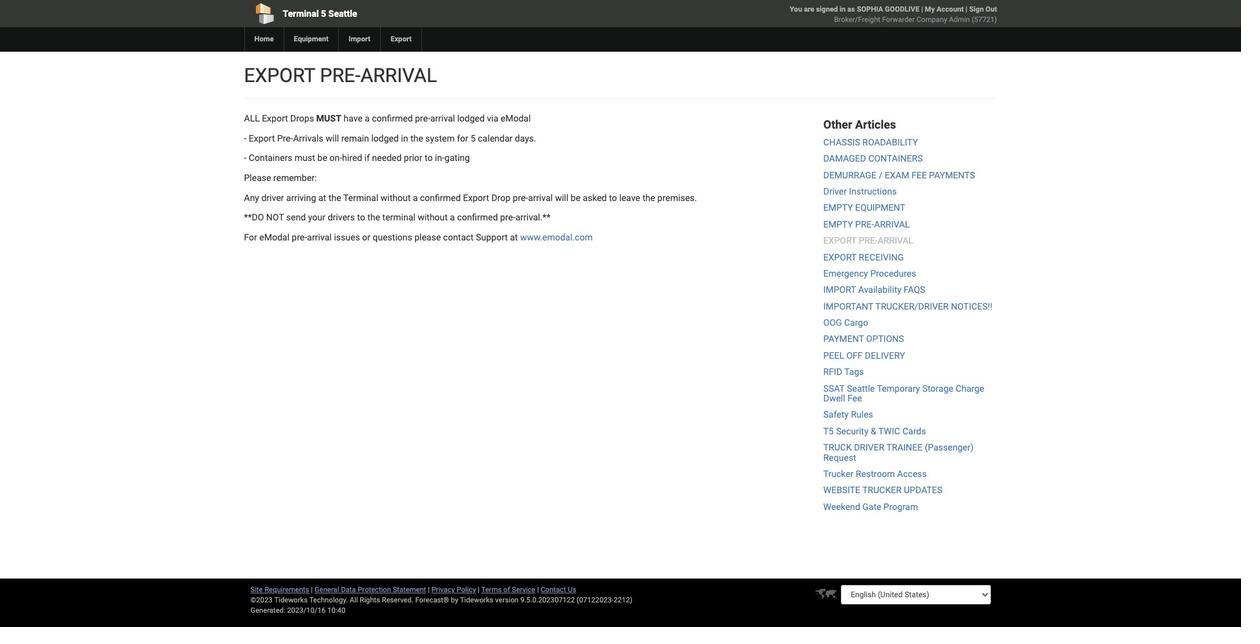 Task type: locate. For each thing, give the bounding box(es) containing it.
export up the export receiving link
[[824, 236, 857, 246]]

1 horizontal spatial terminal
[[343, 193, 379, 203]]

gating
[[445, 153, 470, 163]]

version
[[496, 596, 519, 605]]

demurrage
[[824, 170, 877, 180]]

to left leave
[[609, 193, 617, 203]]

1 vertical spatial export
[[824, 236, 857, 246]]

0 horizontal spatial 5
[[321, 8, 326, 19]]

1 horizontal spatial without
[[418, 212, 448, 223]]

arrival down your
[[307, 232, 332, 243]]

terminal 5 seattle link
[[244, 0, 547, 27]]

restroom
[[856, 469, 896, 479]]

1 vertical spatial without
[[418, 212, 448, 223]]

1 vertical spatial arrival
[[528, 193, 553, 203]]

export left drop
[[463, 193, 489, 203]]

a up contact
[[450, 212, 455, 223]]

1 vertical spatial terminal
[[343, 193, 379, 203]]

at right support
[[510, 232, 518, 243]]

1 - from the top
[[244, 133, 247, 143]]

contact us link
[[541, 586, 577, 594]]

2 vertical spatial arrival
[[307, 232, 332, 243]]

a up terminal
[[413, 193, 418, 203]]

without up please
[[418, 212, 448, 223]]

seattle down "tags" on the right bottom
[[847, 383, 875, 394]]

without up **do not send your drivers to the terminal without a confirmed pre-arrival.**
[[381, 193, 411, 203]]

1 horizontal spatial seattle
[[847, 383, 875, 394]]

all export drops must have a confirmed pre-arrival lodged via emodal
[[244, 113, 531, 124]]

0 vertical spatial without
[[381, 193, 411, 203]]

0 vertical spatial to
[[425, 153, 433, 163]]

dwell
[[824, 393, 846, 404]]

charge
[[956, 383, 985, 394]]

any driver arriving at the terminal without a confirmed export drop pre-arrival will be asked to leave the premises.
[[244, 193, 697, 203]]

arrival up the receiving
[[878, 236, 914, 246]]

the
[[411, 133, 423, 143], [329, 193, 341, 203], [643, 193, 656, 203], [368, 212, 380, 223]]

oog
[[824, 318, 843, 328]]

0 horizontal spatial be
[[318, 153, 328, 163]]

a right have
[[365, 113, 370, 124]]

1 vertical spatial seattle
[[847, 383, 875, 394]]

safety
[[824, 410, 849, 420]]

export up the emergency
[[824, 252, 857, 262]]

0 vertical spatial empty
[[824, 203, 854, 213]]

0 horizontal spatial emodal
[[260, 232, 290, 243]]

arrival up system
[[431, 113, 455, 124]]

website
[[824, 485, 861, 496]]

in
[[840, 5, 846, 14], [401, 133, 408, 143]]

calendar
[[478, 133, 513, 143]]

payment
[[824, 334, 865, 344]]

2 - from the top
[[244, 153, 247, 163]]

- up the please
[[244, 153, 247, 163]]

generated:
[[251, 607, 286, 615]]

have
[[344, 113, 363, 124]]

1 horizontal spatial lodged
[[458, 113, 485, 124]]

0 horizontal spatial at
[[319, 193, 326, 203]]

emergency procedures link
[[824, 268, 917, 279]]

confirmed
[[372, 113, 413, 124], [420, 193, 461, 203], [457, 212, 498, 223]]

2 vertical spatial arrival
[[878, 236, 914, 246]]

tideworks
[[460, 596, 494, 605]]

all
[[244, 113, 260, 124]]

empty down empty equipment link
[[824, 219, 854, 229]]

privacy
[[432, 586, 455, 594]]

5 up equipment
[[321, 8, 326, 19]]

confirmed down in-
[[420, 193, 461, 203]]

if
[[365, 153, 370, 163]]

1 vertical spatial -
[[244, 153, 247, 163]]

lodged up for
[[458, 113, 485, 124]]

0 vertical spatial in
[[840, 5, 846, 14]]

will left asked
[[555, 193, 569, 203]]

| left general at left
[[311, 586, 313, 594]]

arrival down export link
[[361, 64, 437, 87]]

service
[[512, 586, 536, 594]]

1 horizontal spatial will
[[555, 193, 569, 203]]

1 horizontal spatial 5
[[471, 133, 476, 143]]

- down all
[[244, 133, 247, 143]]

export up containers
[[249, 133, 275, 143]]

security
[[837, 426, 869, 436]]

protection
[[358, 586, 391, 594]]

terminal up equipment
[[283, 8, 319, 19]]

0 vertical spatial emodal
[[501, 113, 531, 124]]

t5
[[824, 426, 834, 436]]

0 vertical spatial will
[[326, 133, 339, 143]]

- containers must be on-hired if needed prior to in-gating
[[244, 153, 470, 163]]

2 vertical spatial to
[[357, 212, 365, 223]]

tags
[[845, 367, 865, 377]]

will down must
[[326, 133, 339, 143]]

0 vertical spatial at
[[319, 193, 326, 203]]

lodged
[[458, 113, 485, 124], [372, 133, 399, 143]]

payments
[[930, 170, 976, 180]]

website trucker updates link
[[824, 485, 943, 496]]

5 right for
[[471, 133, 476, 143]]

1 vertical spatial pre-
[[856, 219, 875, 229]]

rules
[[851, 410, 874, 420]]

1 horizontal spatial to
[[425, 153, 433, 163]]

0 horizontal spatial terminal
[[283, 8, 319, 19]]

to right drivers
[[357, 212, 365, 223]]

0 vertical spatial seattle
[[329, 8, 357, 19]]

confirmed down any driver arriving at the terminal without a confirmed export drop pre-arrival will be asked to leave the premises.
[[457, 212, 498, 223]]

1 empty from the top
[[824, 203, 854, 213]]

export link
[[380, 27, 422, 52]]

1 horizontal spatial be
[[571, 193, 581, 203]]

support
[[476, 232, 508, 243]]

arrival down equipment
[[875, 219, 910, 229]]

please
[[415, 232, 441, 243]]

0 horizontal spatial in
[[401, 133, 408, 143]]

0 vertical spatial 5
[[321, 8, 326, 19]]

1 vertical spatial to
[[609, 193, 617, 203]]

0 vertical spatial arrival
[[431, 113, 455, 124]]

0 vertical spatial a
[[365, 113, 370, 124]]

oog cargo link
[[824, 318, 869, 328]]

containers
[[249, 153, 293, 163]]

seattle up import
[[329, 8, 357, 19]]

5
[[321, 8, 326, 19], [471, 133, 476, 143]]

seattle inside other articles chassis roadability damaged containers demurrage / exam fee payments driver instructions empty equipment empty pre-arrival export pre-arrival export receiving emergency procedures import availability faqs important trucker/driver notices!! oog cargo payment options peel off delivery rfid tags ssat seattle temporary storage charge dwell fee safety rules t5 security & twic cards truck driver trainee (passenger) request trucker restroom access website trucker updates weekend gate program
[[847, 383, 875, 394]]

cargo
[[845, 318, 869, 328]]

0 vertical spatial terminal
[[283, 8, 319, 19]]

in up prior
[[401, 133, 408, 143]]

damaged
[[824, 153, 867, 164]]

2 vertical spatial a
[[450, 212, 455, 223]]

terminal 5 seattle
[[283, 8, 357, 19]]

1 vertical spatial 5
[[471, 133, 476, 143]]

goodlive
[[886, 5, 920, 14]]

| up 9.5.0.202307122
[[538, 586, 539, 594]]

policy
[[457, 586, 476, 594]]

empty
[[824, 203, 854, 213], [824, 219, 854, 229]]

in left the as
[[840, 5, 846, 14]]

2 horizontal spatial to
[[609, 193, 617, 203]]

peel
[[824, 350, 845, 361]]

1 horizontal spatial at
[[510, 232, 518, 243]]

0 horizontal spatial arrival
[[307, 232, 332, 243]]

pre- down import link
[[320, 64, 361, 87]]

1 horizontal spatial in
[[840, 5, 846, 14]]

emodal down not
[[260, 232, 290, 243]]

terminal up drivers
[[343, 193, 379, 203]]

to left in-
[[425, 153, 433, 163]]

arrival up arrival.**
[[528, 193, 553, 203]]

at up your
[[319, 193, 326, 203]]

1 vertical spatial at
[[510, 232, 518, 243]]

1 vertical spatial lodged
[[372, 133, 399, 143]]

1 vertical spatial be
[[571, 193, 581, 203]]

my account link
[[926, 5, 964, 14]]

fee
[[848, 393, 863, 404]]

pre-
[[320, 64, 361, 87], [856, 219, 875, 229], [859, 236, 878, 246]]

0 vertical spatial lodged
[[458, 113, 485, 124]]

©2023 tideworks
[[251, 596, 308, 605]]

pre- down empty equipment link
[[856, 219, 875, 229]]

payment options link
[[824, 334, 905, 344]]

notices!!
[[952, 301, 993, 312]]

please
[[244, 173, 271, 183]]

empty pre-arrival link
[[824, 219, 910, 229]]

1 vertical spatial a
[[413, 193, 418, 203]]

important trucker/driver notices!! link
[[824, 301, 993, 312]]

pre- down empty pre-arrival link
[[859, 236, 878, 246]]

0 vertical spatial -
[[244, 133, 247, 143]]

export pre-arrival
[[244, 64, 437, 87]]

options
[[867, 334, 905, 344]]

a
[[365, 113, 370, 124], [413, 193, 418, 203], [450, 212, 455, 223]]

sign
[[970, 5, 984, 14]]

program
[[884, 502, 919, 512]]

confirmed up - export pre-arrivals will remain lodged in the system for 5 calendar days.
[[372, 113, 413, 124]]

to
[[425, 153, 433, 163], [609, 193, 617, 203], [357, 212, 365, 223]]

empty down driver
[[824, 203, 854, 213]]

sophia
[[857, 5, 884, 14]]

2023/10/16
[[287, 607, 326, 615]]

emodal up days.
[[501, 113, 531, 124]]

0 horizontal spatial will
[[326, 133, 339, 143]]

| left my at the top right of the page
[[922, 5, 924, 14]]

exam
[[885, 170, 910, 180]]

be left on-
[[318, 153, 328, 163]]

lodged up the "needed"
[[372, 133, 399, 143]]

at
[[319, 193, 326, 203], [510, 232, 518, 243]]

0 vertical spatial arrival
[[361, 64, 437, 87]]

www.emodal.com link
[[520, 232, 593, 243]]

be left asked
[[571, 193, 581, 203]]

export down home link
[[244, 64, 315, 87]]

1 vertical spatial empty
[[824, 219, 854, 229]]

weekend
[[824, 502, 861, 512]]

leave
[[620, 193, 641, 203]]



Task type: describe. For each thing, give the bounding box(es) containing it.
2 vertical spatial pre-
[[859, 236, 878, 246]]

trucker
[[824, 469, 854, 479]]

prior
[[404, 153, 423, 163]]

trainee
[[887, 443, 923, 453]]

on-
[[330, 153, 342, 163]]

instructions
[[850, 186, 897, 197]]

rfid
[[824, 367, 843, 377]]

truck driver trainee (passenger) request link
[[824, 443, 974, 463]]

2 vertical spatial confirmed
[[457, 212, 498, 223]]

0 horizontal spatial to
[[357, 212, 365, 223]]

the up 'or'
[[368, 212, 380, 223]]

- for - containers must be on-hired if needed prior to in-gating
[[244, 153, 247, 163]]

0 vertical spatial be
[[318, 153, 328, 163]]

data
[[341, 586, 356, 594]]

questions
[[373, 232, 412, 243]]

updates
[[904, 485, 943, 496]]

for emodal pre-arrival issues or questions please contact support at www.emodal.com
[[244, 232, 593, 243]]

off
[[847, 350, 863, 361]]

1 vertical spatial confirmed
[[420, 193, 461, 203]]

rights
[[360, 596, 380, 605]]

forwarder
[[883, 16, 915, 24]]

export up pre-
[[262, 113, 288, 124]]

containers
[[869, 153, 923, 164]]

roadability
[[863, 137, 919, 147]]

demurrage / exam fee payments link
[[824, 170, 976, 180]]

0 horizontal spatial lodged
[[372, 133, 399, 143]]

0 horizontal spatial without
[[381, 193, 411, 203]]

any
[[244, 193, 259, 203]]

2 empty from the top
[[824, 219, 854, 229]]

the up drivers
[[329, 193, 341, 203]]

or
[[362, 232, 371, 243]]

equipment
[[294, 35, 329, 43]]

arrival.**
[[516, 212, 551, 223]]

privacy policy link
[[432, 586, 476, 594]]

trucker restroom access link
[[824, 469, 927, 479]]

drop
[[492, 193, 511, 203]]

broker/freight
[[835, 16, 881, 24]]

days.
[[515, 133, 536, 143]]

- for - export pre-arrivals will remain lodged in the system for 5 calendar days.
[[244, 133, 247, 143]]

all
[[350, 596, 358, 605]]

drivers
[[328, 212, 355, 223]]

must
[[295, 153, 315, 163]]

twic
[[879, 426, 901, 436]]

equipment link
[[284, 27, 339, 52]]

pre- down send
[[292, 232, 307, 243]]

other
[[824, 118, 853, 131]]

other articles chassis roadability damaged containers demurrage / exam fee payments driver instructions empty equipment empty pre-arrival export pre-arrival export receiving emergency procedures import availability faqs important trucker/driver notices!! oog cargo payment options peel off delivery rfid tags ssat seattle temporary storage charge dwell fee safety rules t5 security & twic cards truck driver trainee (passenger) request trucker restroom access website trucker updates weekend gate program
[[824, 118, 993, 512]]

2 horizontal spatial a
[[450, 212, 455, 223]]

trucker
[[863, 485, 902, 496]]

for
[[457, 133, 469, 143]]

0 horizontal spatial a
[[365, 113, 370, 124]]

articles
[[856, 118, 897, 131]]

cards
[[903, 426, 927, 436]]

statement
[[393, 586, 426, 594]]

pre- right drop
[[513, 193, 528, 203]]

1 vertical spatial will
[[555, 193, 569, 203]]

pre- up system
[[415, 113, 431, 124]]

pre- down drop
[[500, 212, 516, 223]]

&
[[871, 426, 877, 436]]

www.emodal.com
[[520, 232, 593, 243]]

account
[[937, 5, 964, 14]]

(57721)
[[972, 16, 998, 24]]

sign out link
[[970, 5, 998, 14]]

must
[[317, 113, 342, 124]]

safety rules link
[[824, 410, 874, 420]]

(passenger)
[[925, 443, 974, 453]]

| up tideworks
[[478, 586, 480, 594]]

| up forecast®
[[428, 586, 430, 594]]

emergency
[[824, 268, 869, 279]]

10:40
[[328, 607, 346, 615]]

faqs
[[904, 285, 926, 295]]

in inside you are signed in as sophia goodlive | my account | sign out broker/freight forwarder company admin (57721)
[[840, 5, 846, 14]]

in-
[[435, 153, 445, 163]]

out
[[986, 5, 998, 14]]

export down terminal 5 seattle link
[[391, 35, 412, 43]]

drops
[[290, 113, 314, 124]]

ssat
[[824, 383, 845, 394]]

1 vertical spatial in
[[401, 133, 408, 143]]

site requirements | general data protection statement | privacy policy | terms of service | contact us ©2023 tideworks technology. all rights reserved. forecast® by tideworks version 9.5.0.202307122 (07122023-2212) generated: 2023/10/16 10:40
[[251, 586, 633, 615]]

import availability faqs link
[[824, 285, 926, 295]]

storage
[[923, 383, 954, 394]]

1 vertical spatial arrival
[[875, 219, 910, 229]]

2 vertical spatial export
[[824, 252, 857, 262]]

**do
[[244, 212, 264, 223]]

arrivals
[[293, 133, 324, 143]]

empty equipment link
[[824, 203, 906, 213]]

2 horizontal spatial arrival
[[528, 193, 553, 203]]

weekend gate program link
[[824, 502, 919, 512]]

admin
[[950, 16, 971, 24]]

asked
[[583, 193, 607, 203]]

us
[[568, 586, 577, 594]]

**do not send your drivers to the terminal without a confirmed pre-arrival.**
[[244, 212, 551, 223]]

home link
[[244, 27, 284, 52]]

home
[[255, 35, 274, 43]]

company
[[917, 16, 948, 24]]

receiving
[[859, 252, 904, 262]]

of
[[504, 586, 510, 594]]

1 horizontal spatial arrival
[[431, 113, 455, 124]]

equipment
[[856, 203, 906, 213]]

site
[[251, 586, 263, 594]]

procedures
[[871, 268, 917, 279]]

hired
[[342, 153, 362, 163]]

the up prior
[[411, 133, 423, 143]]

0 vertical spatial pre-
[[320, 64, 361, 87]]

the right leave
[[643, 193, 656, 203]]

driver
[[262, 193, 284, 203]]

0 vertical spatial export
[[244, 64, 315, 87]]

1 horizontal spatial a
[[413, 193, 418, 203]]

1 horizontal spatial emodal
[[501, 113, 531, 124]]

my
[[926, 5, 935, 14]]

as
[[848, 5, 856, 14]]

forecast®
[[416, 596, 449, 605]]

system
[[426, 133, 455, 143]]

needed
[[372, 153, 402, 163]]

1 vertical spatial emodal
[[260, 232, 290, 243]]

contact
[[541, 586, 566, 594]]

0 horizontal spatial seattle
[[329, 8, 357, 19]]

/
[[879, 170, 883, 180]]

0 vertical spatial confirmed
[[372, 113, 413, 124]]

requirements
[[265, 586, 309, 594]]

| left sign
[[966, 5, 968, 14]]

trucker/driver
[[876, 301, 949, 312]]

arriving
[[286, 193, 316, 203]]

terms of service link
[[482, 586, 536, 594]]



Task type: vqa. For each thing, say whether or not it's contained in the screenshot.
"be" in - Empty Pre-Arrivals will remain lodged in the system for 4 calendar days. - Containers must be on-hired if needed prior to in-gating
no



